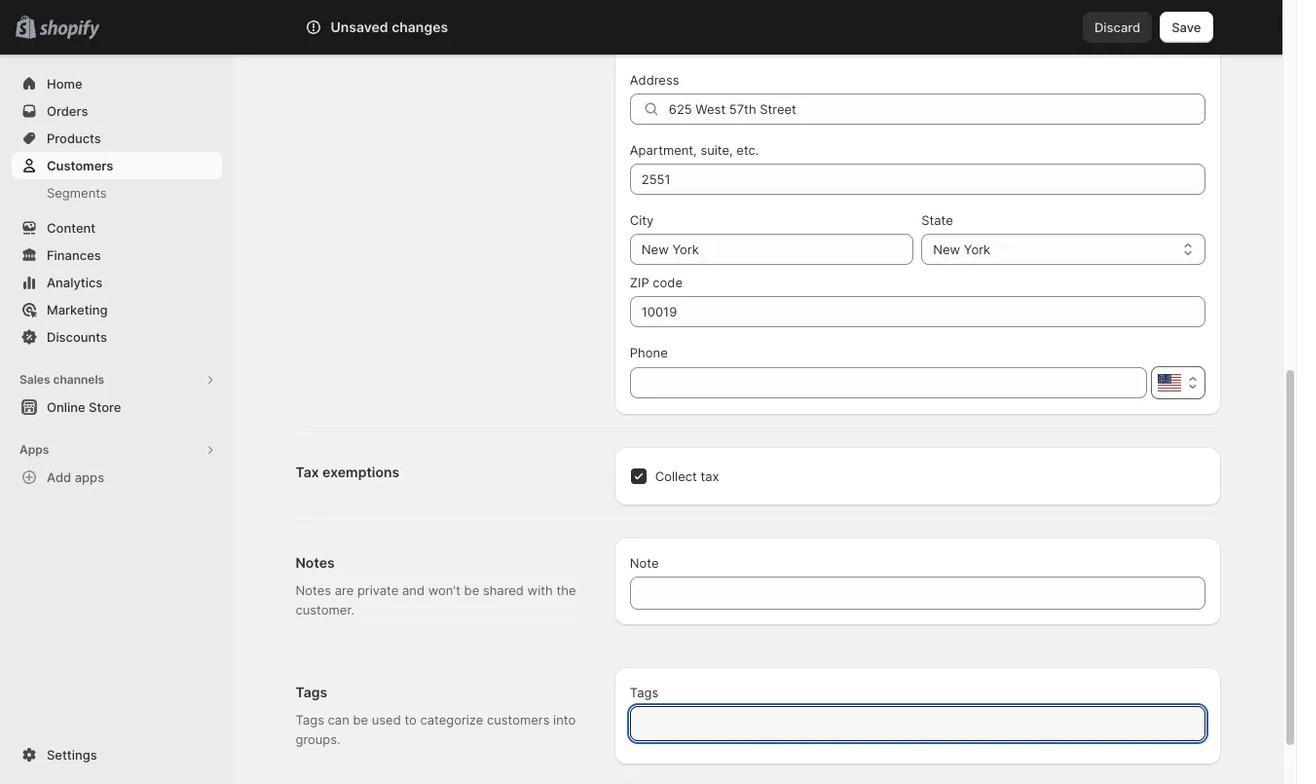 Task type: vqa. For each thing, say whether or not it's contained in the screenshot.
NEW
yes



Task type: locate. For each thing, give the bounding box(es) containing it.
1 horizontal spatial be
[[464, 583, 480, 598]]

new
[[933, 242, 961, 257]]

into
[[553, 712, 576, 728]]

products
[[47, 131, 101, 146]]

notes
[[296, 554, 335, 571], [296, 583, 331, 598]]

add apps
[[47, 470, 104, 485]]

segments
[[47, 185, 107, 201]]

1 vertical spatial be
[[353, 712, 368, 728]]

tags
[[296, 684, 327, 700], [630, 685, 659, 700], [296, 712, 324, 728]]

notes are private and won't be shared with the customer.
[[296, 583, 576, 618]]

york
[[964, 242, 991, 257]]

united states (+1) image
[[1158, 374, 1181, 392]]

shopify image
[[39, 20, 100, 40]]

finances
[[47, 247, 101, 263]]

tax exemptions
[[296, 464, 400, 480]]

analytics link
[[12, 269, 222, 296]]

zip
[[630, 275, 649, 290]]

suite,
[[701, 142, 733, 158]]

0 horizontal spatial be
[[353, 712, 368, 728]]

tags can be used to categorize customers into groups.
[[296, 712, 576, 747]]

code
[[653, 275, 683, 290]]

store
[[89, 399, 121, 415]]

tax
[[296, 464, 319, 480]]

1 vertical spatial notes
[[296, 583, 331, 598]]

customers link
[[12, 152, 222, 179]]

products link
[[12, 125, 222, 152]]

be right can
[[353, 712, 368, 728]]

apartment, suite, etc.
[[630, 142, 759, 158]]

and
[[402, 583, 425, 598]]

add
[[47, 470, 71, 485]]

online
[[47, 399, 85, 415]]

online store button
[[0, 394, 234, 421]]

1 notes from the top
[[296, 554, 335, 571]]

notes for notes are private and won't be shared with the customer.
[[296, 583, 331, 598]]

exemptions
[[323, 464, 400, 480]]

city
[[630, 212, 654, 228]]

be right won't
[[464, 583, 480, 598]]

save button
[[1160, 12, 1213, 43]]

0 vertical spatial notes
[[296, 554, 335, 571]]

with
[[528, 583, 553, 598]]

apps
[[75, 470, 104, 485]]

online store link
[[12, 394, 222, 421]]

Note text field
[[630, 577, 1205, 610]]

Apartment, suite, etc. text field
[[630, 164, 1205, 195]]

unsaved
[[331, 19, 388, 35]]

discounts
[[47, 329, 107, 345]]

customer.
[[296, 602, 355, 618]]

ZIP code text field
[[630, 296, 1205, 327]]

save
[[1172, 19, 1202, 35]]

2 notes from the top
[[296, 583, 331, 598]]

tags inside tags can be used to categorize customers into groups.
[[296, 712, 324, 728]]

phone
[[630, 345, 668, 360]]

won't
[[428, 583, 461, 598]]

0 vertical spatial be
[[464, 583, 480, 598]]

be
[[464, 583, 480, 598], [353, 712, 368, 728]]

notes for notes
[[296, 554, 335, 571]]

content
[[47, 220, 96, 236]]

City text field
[[630, 234, 914, 265]]

groups.
[[296, 732, 341, 747]]

state
[[922, 212, 953, 228]]

home link
[[12, 70, 222, 97]]

notes inside notes are private and won't be shared with the customer.
[[296, 583, 331, 598]]

be inside tags can be used to categorize customers into groups.
[[353, 712, 368, 728]]



Task type: describe. For each thing, give the bounding box(es) containing it.
collect
[[655, 469, 697, 484]]

be inside notes are private and won't be shared with the customer.
[[464, 583, 480, 598]]

sales
[[19, 372, 50, 387]]

shared
[[483, 583, 524, 598]]

settings
[[47, 747, 97, 763]]

new york
[[933, 242, 991, 257]]

zip code
[[630, 275, 683, 290]]

unsaved changes
[[331, 19, 448, 35]]

private
[[357, 583, 399, 598]]

home
[[47, 76, 82, 92]]

can
[[328, 712, 350, 728]]

apps
[[19, 442, 49, 457]]

collect tax
[[655, 469, 719, 484]]

search
[[398, 19, 440, 35]]

sales channels
[[19, 372, 104, 387]]

apartment,
[[630, 142, 697, 158]]

discard button
[[1083, 12, 1153, 43]]

online store
[[47, 399, 121, 415]]

changes
[[392, 19, 448, 35]]

discounts link
[[12, 323, 222, 351]]

are
[[335, 583, 354, 598]]

Address text field
[[669, 94, 1205, 125]]

marketing
[[47, 302, 108, 318]]

tax
[[701, 469, 719, 484]]

categorize
[[420, 712, 483, 728]]

marketing link
[[12, 296, 222, 323]]

customers
[[47, 158, 113, 173]]

etc.
[[737, 142, 759, 158]]

used
[[372, 712, 401, 728]]

note
[[630, 555, 659, 571]]

analytics
[[47, 275, 103, 290]]

apps button
[[12, 436, 222, 464]]

address
[[630, 72, 680, 88]]

settings link
[[12, 741, 222, 769]]

segments link
[[12, 179, 222, 207]]

orders link
[[12, 97, 222, 125]]

customers
[[487, 712, 550, 728]]

Phone text field
[[630, 367, 1147, 398]]

add apps button
[[12, 464, 222, 491]]

the
[[557, 583, 576, 598]]

orders
[[47, 103, 88, 119]]

content link
[[12, 214, 222, 242]]

finances link
[[12, 242, 222, 269]]

to
[[405, 712, 417, 728]]

sales channels button
[[12, 366, 222, 394]]

Tags field
[[642, 706, 1194, 741]]

search button
[[366, 12, 931, 43]]

channels
[[53, 372, 104, 387]]

discard
[[1095, 19, 1141, 35]]



